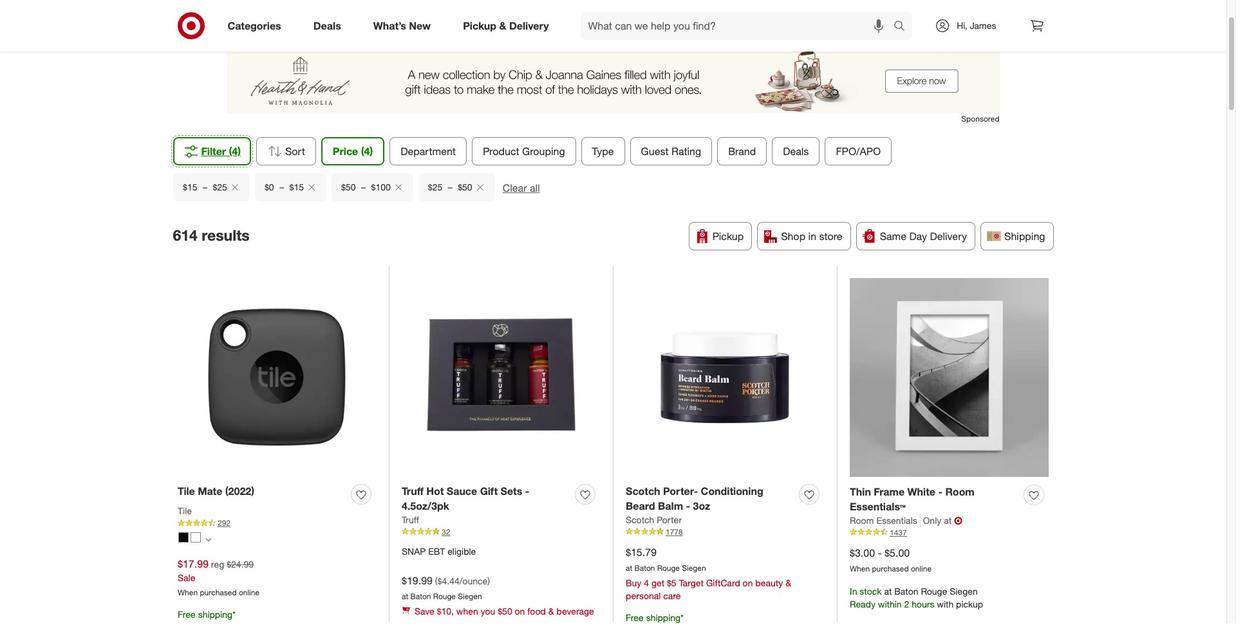 Task type: locate. For each thing, give the bounding box(es) containing it.
price (4)
[[333, 145, 373, 158]]

0 horizontal spatial &
[[499, 19, 506, 32]]

target
[[514, 17, 542, 30], [679, 578, 704, 589]]

1 horizontal spatial delivery
[[930, 230, 967, 243]]

2 horizontal spatial rouge
[[921, 586, 947, 597]]

giftcard
[[706, 578, 740, 589]]

truff
[[402, 485, 424, 498], [402, 514, 419, 525]]

deals link
[[302, 12, 357, 40]]

0 vertical spatial deals
[[313, 19, 341, 32]]

1 vertical spatial pickup
[[713, 230, 744, 243]]

shipping
[[1005, 230, 1045, 243]]

0 vertical spatial pickup
[[463, 19, 497, 32]]

2 truff from the top
[[402, 514, 419, 525]]

free shipping *
[[178, 609, 236, 620]]

scotch inside scotch porter- conditioning beard balm - 3oz
[[626, 485, 660, 498]]

32 link
[[402, 527, 600, 538]]

baton up save at the left of page
[[411, 592, 431, 601]]

at up 'buy'
[[626, 563, 633, 573]]

1 vertical spatial when
[[178, 588, 198, 598]]

2 horizontal spatial &
[[786, 578, 791, 589]]

1 vertical spatial room
[[850, 515, 874, 526]]

2 scotch from the top
[[626, 514, 654, 525]]

deals inside button
[[783, 145, 809, 158]]

pickup inside pickup button
[[713, 230, 744, 243]]

food
[[528, 606, 546, 617]]

0 vertical spatial truff
[[402, 485, 424, 498]]

at left ¬
[[944, 515, 952, 526]]

0 horizontal spatial online
[[239, 588, 260, 598]]

/
[[544, 17, 548, 30], [598, 17, 601, 30]]

&
[[499, 19, 506, 32], [786, 578, 791, 589], [549, 606, 554, 617]]

$25 down "department"
[[428, 182, 442, 193]]

target / gift ideas / gift ideas for him (614)
[[514, 17, 713, 30]]

eligible
[[448, 546, 476, 557]]

truff for truff hot sauce gift sets - 4.5oz/3pk
[[402, 485, 424, 498]]

delivery for same day delivery
[[930, 230, 967, 243]]

truff up "4.5oz/3pk"
[[402, 485, 424, 498]]

room essentials link
[[850, 514, 921, 527]]

1 truff from the top
[[402, 485, 424, 498]]

search
[[888, 20, 919, 33]]

hi,
[[957, 20, 968, 31]]

all colors element
[[205, 535, 211, 543]]

1 horizontal spatial baton
[[635, 563, 655, 573]]

0 vertical spatial when
[[850, 564, 870, 574]]

target right $5 at bottom
[[679, 578, 704, 589]]

0 horizontal spatial (4)
[[229, 145, 241, 158]]

2 horizontal spatial siegen
[[950, 586, 978, 597]]

0 horizontal spatial /
[[544, 17, 548, 30]]

truff down "4.5oz/3pk"
[[402, 514, 419, 525]]

all colors image
[[205, 537, 211, 543]]

$50 right you
[[498, 606, 512, 617]]

- inside thin frame white - room essentials™
[[939, 486, 943, 498]]

siegen inside in stock at  baton rouge siegen ready within 2 hours with pickup
[[950, 586, 978, 597]]

(4)
[[229, 145, 241, 158], [361, 145, 373, 158]]

$25 inside $15  –  $25 "button"
[[212, 182, 227, 193]]

1 horizontal spatial when
[[850, 564, 870, 574]]

- inside $3.00 - $5.00 when purchased online
[[878, 547, 882, 559]]

rouge inside in stock at  baton rouge siegen ready within 2 hours with pickup
[[921, 586, 947, 597]]

baton up 2 at the right
[[895, 586, 919, 597]]

0 horizontal spatial $25
[[212, 182, 227, 193]]

$15 right the $0
[[289, 182, 304, 193]]

truff inside truff hot sauce gift sets - 4.5oz/3pk
[[402, 485, 424, 498]]

gift inside truff hot sauce gift sets - 4.5oz/3pk
[[480, 485, 498, 498]]

0 horizontal spatial purchased
[[200, 588, 237, 598]]

1 vertical spatial tile
[[178, 505, 192, 516]]

in
[[850, 586, 857, 597]]

0 vertical spatial room
[[946, 486, 975, 498]]

(4) for filter (4)
[[229, 145, 241, 158]]

- left 3oz
[[686, 500, 690, 512]]

1 vertical spatial &
[[786, 578, 791, 589]]

1 horizontal spatial rouge
[[657, 563, 680, 573]]

0 horizontal spatial ideas
[[570, 17, 595, 30]]

shop in store button
[[757, 222, 851, 250]]

- right sets
[[525, 485, 530, 498]]

0 vertical spatial purchased
[[872, 564, 909, 574]]

1 horizontal spatial room
[[946, 486, 975, 498]]

baton inside the $19.99 ( $4.44 /ounce ) at baton rouge siegen
[[411, 592, 431, 601]]

1 horizontal spatial (4)
[[361, 145, 373, 158]]

$19.99 ( $4.44 /ounce ) at baton rouge siegen
[[402, 574, 490, 601]]

1 horizontal spatial &
[[549, 606, 554, 617]]

(4) right filter
[[229, 145, 241, 158]]

0 horizontal spatial $15
[[183, 182, 197, 193]]

hi, james
[[957, 20, 997, 31]]

1 horizontal spatial target
[[679, 578, 704, 589]]

delivery inside button
[[930, 230, 967, 243]]

purchased inside $17.99 reg $24.99 sale when purchased online
[[200, 588, 237, 598]]

0 horizontal spatial target
[[514, 17, 542, 30]]

0 horizontal spatial when
[[178, 588, 198, 598]]

fpo/apo button
[[825, 137, 892, 165]]

$3.00 - $5.00 when purchased online
[[850, 547, 932, 574]]

clear
[[502, 182, 527, 194]]

deals
[[313, 19, 341, 32], [783, 145, 809, 158]]

2 $15 from the left
[[289, 182, 304, 193]]

/ right the target link
[[544, 17, 548, 30]]

0 vertical spatial online
[[911, 564, 932, 574]]

pickup
[[463, 19, 497, 32], [713, 230, 744, 243]]

delivery left gift ideas link
[[509, 19, 549, 32]]

& left the target link
[[499, 19, 506, 32]]

fpo/apo
[[836, 145, 881, 158]]

scotch porter- conditioning beard balm - 3oz image
[[626, 279, 824, 477], [626, 279, 824, 477]]

(4) right "price"
[[361, 145, 373, 158]]

deals right brand button
[[783, 145, 809, 158]]

scotch down beard
[[626, 514, 654, 525]]

brand
[[728, 145, 756, 158]]

gift ideas link
[[550, 17, 595, 30]]

0 horizontal spatial delivery
[[509, 19, 549, 32]]

baton up 4
[[635, 563, 655, 573]]

sale
[[178, 572, 195, 583]]

2 tile from the top
[[178, 505, 192, 516]]

$25 down filter (4)
[[212, 182, 227, 193]]

$10,
[[437, 606, 454, 617]]

1 vertical spatial deals
[[783, 145, 809, 158]]

0 vertical spatial &
[[499, 19, 506, 32]]

tile up tile link
[[178, 485, 195, 498]]

0 horizontal spatial siegen
[[458, 592, 482, 601]]

1 horizontal spatial $50
[[458, 182, 472, 193]]

$15 down "filter (4)" button on the top of page
[[183, 182, 197, 193]]

2 horizontal spatial gift
[[604, 17, 620, 30]]

online inside $3.00 - $5.00 when purchased online
[[911, 564, 932, 574]]

1 $15 from the left
[[183, 182, 197, 193]]

siegen inside the $19.99 ( $4.44 /ounce ) at baton rouge siegen
[[458, 592, 482, 601]]

292
[[218, 518, 231, 528]]

baton inside in stock at  baton rouge siegen ready within 2 hours with pickup
[[895, 586, 919, 597]]

$50 left $100
[[341, 182, 355, 193]]

1 scotch from the top
[[626, 485, 660, 498]]

& right the beauty on the bottom right
[[786, 578, 791, 589]]

what's
[[373, 19, 406, 32]]

0 horizontal spatial on
[[515, 606, 525, 617]]

with
[[937, 599, 954, 610]]

(4) for price (4)
[[361, 145, 373, 158]]

1 horizontal spatial /
[[598, 17, 601, 30]]

1 vertical spatial on
[[515, 606, 525, 617]]

0 vertical spatial on
[[743, 578, 753, 589]]

on left food
[[515, 606, 525, 617]]

/ounce
[[460, 576, 488, 587]]

2 (4) from the left
[[361, 145, 373, 158]]

target link
[[514, 17, 542, 30]]

brand button
[[717, 137, 767, 165]]

same day delivery
[[880, 230, 967, 243]]

0 horizontal spatial deals
[[313, 19, 341, 32]]

1 vertical spatial delivery
[[930, 230, 967, 243]]

$15  –  $25 button
[[173, 173, 249, 202]]

scotch up beard
[[626, 485, 660, 498]]

pickup & delivery
[[463, 19, 549, 32]]

purchased up shipping at left
[[200, 588, 237, 598]]

614
[[173, 226, 198, 244]]

when
[[456, 606, 478, 617]]

$50 inside $50  –  $100 button
[[341, 182, 355, 193]]

- inside scotch porter- conditioning beard balm - 3oz
[[686, 500, 690, 512]]

1437
[[890, 528, 907, 537]]

1 vertical spatial scotch
[[626, 514, 654, 525]]

truff hot sauce gift sets - 4.5oz/3pk
[[402, 485, 530, 512]]

same
[[880, 230, 907, 243]]

day
[[910, 230, 927, 243]]

delivery right day
[[930, 230, 967, 243]]

target left gift ideas link
[[514, 17, 542, 30]]

within
[[878, 599, 902, 610]]

james
[[970, 20, 997, 31]]

1 horizontal spatial online
[[911, 564, 932, 574]]

free
[[178, 609, 196, 620]]

at inside $15.79 at baton rouge siegen buy 4 get $5 target giftcard on beauty & personal care
[[626, 563, 633, 573]]

0 vertical spatial delivery
[[509, 19, 549, 32]]

categories
[[228, 19, 281, 32]]

$50 left clear
[[458, 182, 472, 193]]

0 vertical spatial target
[[514, 17, 542, 30]]

when down sale
[[178, 588, 198, 598]]

1 (4) from the left
[[229, 145, 241, 158]]

deals left the what's
[[313, 19, 341, 32]]

room up ¬
[[946, 486, 975, 498]]

gift
[[550, 17, 567, 30], [604, 17, 620, 30], [480, 485, 498, 498]]

1 horizontal spatial on
[[743, 578, 753, 589]]

ideas left for
[[623, 17, 648, 30]]

- inside truff hot sauce gift sets - 4.5oz/3pk
[[525, 485, 530, 498]]

pickup inside pickup & delivery link
[[463, 19, 497, 32]]

online up in stock at  baton rouge siegen ready within 2 hours with pickup
[[911, 564, 932, 574]]

truff hot sauce gift sets - 4.5oz/3pk image
[[402, 279, 600, 477], [402, 279, 600, 477]]

2 horizontal spatial baton
[[895, 586, 919, 597]]

tile up black icon
[[178, 505, 192, 516]]

0 horizontal spatial pickup
[[463, 19, 497, 32]]

when down $3.00
[[850, 564, 870, 574]]

$100
[[371, 182, 390, 193]]

thin frame white - room essentials™ image
[[850, 279, 1049, 477], [850, 279, 1049, 477]]

1 horizontal spatial ideas
[[623, 17, 648, 30]]

tile for tile
[[178, 505, 192, 516]]

1 horizontal spatial purchased
[[872, 564, 909, 574]]

1778 link
[[626, 527, 824, 538]]

purchased down the $5.00
[[872, 564, 909, 574]]

1 vertical spatial truff
[[402, 514, 419, 525]]

stock
[[860, 586, 882, 597]]

on left the beauty on the bottom right
[[743, 578, 753, 589]]

- left the $5.00
[[878, 547, 882, 559]]

0 horizontal spatial gift
[[480, 485, 498, 498]]

/ right gift ideas link
[[598, 17, 601, 30]]

rouge up $5 at bottom
[[657, 563, 680, 573]]

department
[[401, 145, 456, 158]]

porter-
[[663, 485, 698, 498]]

1 horizontal spatial siegen
[[682, 563, 706, 573]]

& right food
[[549, 606, 554, 617]]

at up within
[[884, 586, 892, 597]]

1 vertical spatial target
[[679, 578, 704, 589]]

siegen
[[682, 563, 706, 573], [950, 586, 978, 597], [458, 592, 482, 601]]

scotch for scotch porter
[[626, 514, 654, 525]]

rouge up "$10,"
[[433, 592, 456, 601]]

1 horizontal spatial deals
[[783, 145, 809, 158]]

tile for tile mate (2022)
[[178, 485, 195, 498]]

1 horizontal spatial $15
[[289, 182, 304, 193]]

pickup for pickup
[[713, 230, 744, 243]]

4.5oz/3pk
[[402, 500, 449, 512]]

online down $24.99
[[239, 588, 260, 598]]

snap ebt eligible
[[402, 546, 476, 557]]

rouge
[[657, 563, 680, 573], [921, 586, 947, 597], [433, 592, 456, 601]]

tile mate (2022) image
[[178, 279, 376, 477], [178, 279, 376, 477]]

$25  –  $50
[[428, 182, 472, 193]]

save $10, when you $50 on food & beverage
[[415, 606, 594, 617]]

1 $25 from the left
[[212, 182, 227, 193]]

1 vertical spatial online
[[239, 588, 260, 598]]

rouge up hours
[[921, 586, 947, 597]]

gift left sets
[[480, 485, 498, 498]]

reg
[[211, 559, 224, 570]]

scotch porter- conditioning beard balm - 3oz link
[[626, 484, 794, 514]]

gift right gift ideas link
[[604, 17, 620, 30]]

ideas right the target link
[[570, 17, 595, 30]]

0 horizontal spatial $50
[[341, 182, 355, 193]]

room down essentials™
[[850, 515, 874, 526]]

personal
[[626, 591, 661, 602]]

$4.44
[[438, 576, 460, 587]]

1 vertical spatial purchased
[[200, 588, 237, 598]]

0 vertical spatial tile
[[178, 485, 195, 498]]

tile
[[178, 485, 195, 498], [178, 505, 192, 516]]

1 horizontal spatial $25
[[428, 182, 442, 193]]

0 horizontal spatial rouge
[[433, 592, 456, 601]]

- right white
[[939, 486, 943, 498]]

2
[[904, 599, 909, 610]]

2 $25 from the left
[[428, 182, 442, 193]]

at down the $19.99
[[402, 592, 408, 601]]

0 horizontal spatial baton
[[411, 592, 431, 601]]

(4) inside "filter (4)" button
[[229, 145, 241, 158]]

rating
[[672, 145, 701, 158]]

target inside $15.79 at baton rouge siegen buy 4 get $5 target giftcard on beauty & personal care
[[679, 578, 704, 589]]

1 horizontal spatial pickup
[[713, 230, 744, 243]]

0 vertical spatial scotch
[[626, 485, 660, 498]]

tile mate (2022)
[[178, 485, 254, 498]]

1 horizontal spatial gift
[[550, 17, 567, 30]]

shipping
[[198, 609, 233, 620]]

categories link
[[217, 12, 297, 40]]

gift right the target link
[[550, 17, 567, 30]]

0 horizontal spatial room
[[850, 515, 874, 526]]

porter
[[657, 514, 682, 525]]

1 tile from the top
[[178, 485, 195, 498]]

product grouping
[[483, 145, 565, 158]]



Task type: vqa. For each thing, say whether or not it's contained in the screenshot.
the leftmost $1
no



Task type: describe. For each thing, give the bounding box(es) containing it.
pickup
[[956, 599, 983, 610]]

$15 inside "button"
[[183, 182, 197, 193]]

ready
[[850, 599, 876, 610]]

$50  –  $100
[[341, 182, 390, 193]]

search button
[[888, 12, 919, 43]]

& inside $15.79 at baton rouge siegen buy 4 get $5 target giftcard on beauty & personal care
[[786, 578, 791, 589]]

online inside $17.99 reg $24.99 sale when purchased online
[[239, 588, 260, 598]]

$25 inside $25  –  $50 button
[[428, 182, 442, 193]]

guest rating button
[[630, 137, 712, 165]]

$5.00
[[885, 547, 910, 559]]

What can we help you find? suggestions appear below search field
[[581, 12, 897, 40]]

1 / from the left
[[544, 17, 548, 30]]

save
[[415, 606, 434, 617]]

(
[[435, 576, 438, 587]]

pickup for pickup & delivery
[[463, 19, 497, 32]]

$24.99
[[227, 559, 254, 570]]

purchased inside $3.00 - $5.00 when purchased online
[[872, 564, 909, 574]]

deals for deals button
[[783, 145, 809, 158]]

$5
[[667, 578, 677, 589]]

conditioning
[[701, 485, 764, 498]]

$15 inside button
[[289, 182, 304, 193]]

614 results
[[173, 226, 250, 244]]

new
[[409, 19, 431, 32]]

store
[[819, 230, 843, 243]]

sort button
[[256, 137, 316, 165]]

at inside the $19.99 ( $4.44 /ounce ) at baton rouge siegen
[[402, 592, 408, 601]]

product grouping button
[[472, 137, 576, 165]]

all
[[530, 182, 540, 194]]

beauty
[[756, 578, 783, 589]]

$15.79
[[626, 546, 657, 559]]

siegen inside $15.79 at baton rouge siegen buy 4 get $5 target giftcard on beauty & personal care
[[682, 563, 706, 573]]

buy
[[626, 578, 642, 589]]

$3.00
[[850, 547, 875, 559]]

pickup button
[[689, 222, 752, 250]]

you
[[481, 606, 495, 617]]

when inside $17.99 reg $24.99 sale when purchased online
[[178, 588, 198, 598]]

delivery for pickup & delivery
[[509, 19, 549, 32]]

*
[[233, 609, 236, 620]]

baton inside $15.79 at baton rouge siegen buy 4 get $5 target giftcard on beauty & personal care
[[635, 563, 655, 573]]

tile link
[[178, 505, 192, 518]]

at inside in stock at  baton rouge siegen ready within 2 hours with pickup
[[884, 586, 892, 597]]

essentials™
[[850, 500, 906, 513]]

$17.99 reg $24.99 sale when purchased online
[[178, 558, 260, 598]]

frame
[[874, 486, 905, 498]]

¬
[[954, 514, 963, 527]]

sauce
[[447, 485, 477, 498]]

2 vertical spatial &
[[549, 606, 554, 617]]

scotch for scotch porter- conditioning beard balm - 3oz
[[626, 485, 660, 498]]

white image
[[191, 532, 201, 543]]

$0  –  $15
[[264, 182, 304, 193]]

truff link
[[402, 514, 419, 527]]

$50 inside $25  –  $50 button
[[458, 182, 472, 193]]

care
[[663, 591, 681, 602]]

results
[[202, 226, 250, 244]]

2 horizontal spatial $50
[[498, 606, 512, 617]]

guest rating
[[641, 145, 701, 158]]

advertisement region
[[227, 49, 1000, 113]]

scotch porter- conditioning beard balm - 3oz
[[626, 485, 764, 512]]

$0  –  $15 button
[[255, 173, 326, 202]]

room inside room essentials only at ¬
[[850, 515, 874, 526]]

shipping button
[[981, 222, 1054, 250]]

292 link
[[178, 518, 376, 529]]

sets
[[501, 485, 522, 498]]

white
[[908, 486, 936, 498]]

1 ideas from the left
[[570, 17, 595, 30]]

32
[[442, 527, 450, 537]]

$15.79 at baton rouge siegen buy 4 get $5 target giftcard on beauty & personal care
[[626, 546, 791, 602]]

truff for truff
[[402, 514, 419, 525]]

deals button
[[772, 137, 820, 165]]

for
[[651, 17, 666, 30]]

$19.99
[[402, 574, 433, 587]]

2 / from the left
[[598, 17, 601, 30]]

at inside room essentials only at ¬
[[944, 515, 952, 526]]

in
[[809, 230, 817, 243]]

thin frame white - room essentials™ link
[[850, 485, 1019, 514]]

when inside $3.00 - $5.00 when purchased online
[[850, 564, 870, 574]]

2 ideas from the left
[[623, 17, 648, 30]]

in stock at  baton rouge siegen ready within 2 hours with pickup
[[850, 586, 983, 610]]

on inside $15.79 at baton rouge siegen buy 4 get $5 target giftcard on beauty & personal care
[[743, 578, 753, 589]]

snap
[[402, 546, 426, 557]]

shop in store
[[781, 230, 843, 243]]

department button
[[390, 137, 467, 165]]

)
[[488, 576, 490, 587]]

deals for deals link
[[313, 19, 341, 32]]

filter (4) button
[[173, 137, 251, 165]]

$17.99
[[178, 558, 209, 571]]

rouge inside the $19.99 ( $4.44 /ounce ) at baton rouge siegen
[[433, 592, 456, 601]]

black image
[[178, 532, 189, 543]]

product
[[483, 145, 519, 158]]

4
[[644, 578, 649, 589]]

ebt
[[428, 546, 445, 557]]

scotch porter link
[[626, 514, 682, 527]]

room inside thin frame white - room essentials™
[[946, 486, 975, 498]]

(614)
[[690, 17, 713, 30]]

filter (4)
[[201, 145, 241, 158]]

guest
[[641, 145, 669, 158]]

balm
[[658, 500, 683, 512]]

filter
[[201, 145, 226, 158]]

mate
[[198, 485, 222, 498]]

type
[[592, 145, 614, 158]]

$0
[[264, 182, 274, 193]]

same day delivery button
[[856, 222, 976, 250]]

sponsored
[[962, 114, 1000, 124]]

(2022)
[[225, 485, 254, 498]]

room essentials only at ¬
[[850, 514, 963, 527]]

rouge inside $15.79 at baton rouge siegen buy 4 get $5 target giftcard on beauty & personal care
[[657, 563, 680, 573]]

beard
[[626, 500, 655, 512]]

scotch porter
[[626, 514, 682, 525]]



